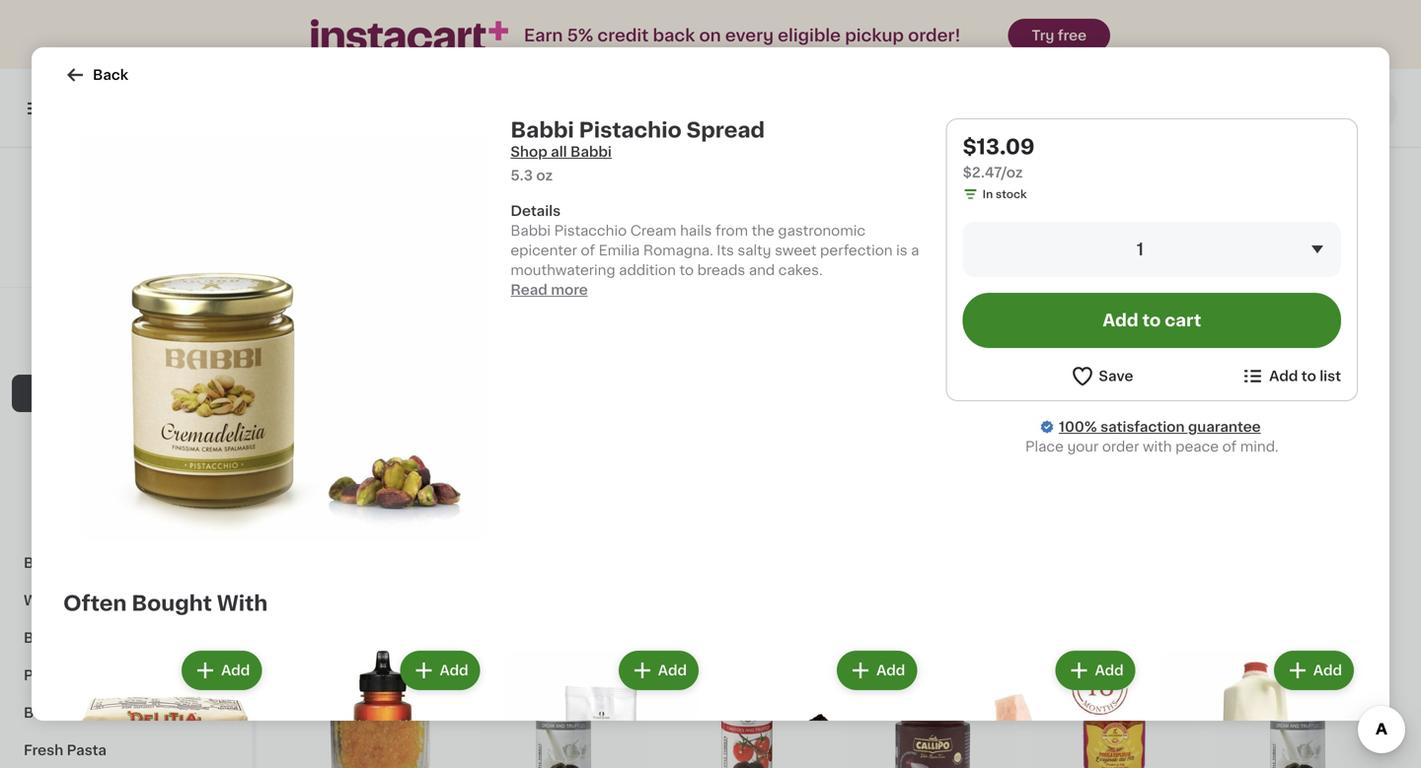 Task type: vqa. For each thing, say whether or not it's contained in the screenshot.
the 'Bought'
yes



Task type: locate. For each thing, give the bounding box(es) containing it.
details
[[511, 204, 561, 218]]

1 vertical spatial 100% satisfaction guarantee
[[1059, 420, 1261, 434]]

1 horizontal spatial of
[[1222, 440, 1237, 454]]

to inside details babbi pistacchio cream hails from the gastronomic epicenter of emilia romagna. its salty sweet perfection is a mouthwatering addition to breads and cakes. read more
[[679, 264, 694, 277]]

100% satisfaction guarantee up with
[[1059, 420, 1261, 434]]

to inside add to cart button
[[1142, 312, 1161, 329]]

condiments link
[[12, 130, 240, 168]]

1 vertical spatial satisfaction
[[1100, 420, 1185, 434]]

0 vertical spatial preserved dips & spreads
[[296, 173, 690, 201]]

0 horizontal spatial satisfaction
[[83, 259, 149, 270]]

doughs,
[[36, 424, 93, 438]]

spreads
[[565, 173, 690, 201], [36, 217, 93, 231], [160, 387, 217, 401]]

2 vertical spatial to
[[1302, 370, 1316, 383]]

earn 5% credit back on every eligible pickup order!
[[524, 27, 961, 44]]

more
[[551, 283, 588, 297]]

1 babbi from the top
[[511, 120, 574, 141]]

spreads down babbi
[[565, 173, 690, 201]]

0 vertical spatial spreads
[[565, 173, 690, 201]]

0 horizontal spatial to
[[679, 264, 694, 277]]

spreads up higher
[[36, 217, 93, 231]]

babbi pistachio spread image
[[79, 134, 487, 542]]

preserved dips & spreads up gelatins
[[36, 387, 217, 401]]

add button
[[1300, 351, 1376, 387], [382, 647, 458, 683], [565, 647, 642, 683], [1116, 647, 1192, 683], [1300, 647, 1376, 683], [184, 653, 260, 689], [402, 653, 478, 689], [621, 653, 697, 689], [839, 653, 915, 689], [1057, 653, 1134, 689], [1276, 653, 1352, 689]]

0 horizontal spatial dips
[[110, 387, 141, 401]]

1 vertical spatial to
[[1142, 312, 1161, 329]]

spread
[[687, 120, 765, 141]]

spices & seasonings link
[[12, 470, 240, 507]]

100%
[[50, 259, 80, 270], [1059, 420, 1097, 434]]

condiments
[[36, 142, 121, 156]]

back
[[653, 27, 695, 44]]

toppings
[[157, 255, 221, 268]]

perfection
[[820, 244, 893, 258]]

1 vertical spatial 100%
[[1059, 420, 1097, 434]]

babbi down details
[[511, 224, 551, 238]]

2 horizontal spatial to
[[1302, 370, 1316, 383]]

from
[[715, 224, 748, 238]]

& inside "salad dressing & toppings" link
[[143, 255, 154, 268]]

eataly logo image
[[107, 172, 145, 209]]

pickled
[[36, 292, 86, 306]]

baking ingredients
[[36, 519, 165, 533]]

0 vertical spatial 100%
[[50, 259, 80, 270]]

& inside marinades & meat preparation
[[112, 330, 123, 343]]

1 horizontal spatial 100%
[[1059, 420, 1097, 434]]

0 vertical spatial dips
[[458, 173, 527, 201]]

with
[[217, 594, 268, 614]]

1 horizontal spatial guarantee
[[1188, 420, 1261, 434]]

0 horizontal spatial spreads
[[36, 217, 93, 231]]

& up gelatins
[[145, 387, 156, 401]]

$
[[484, 525, 491, 535]]

0 vertical spatial babbi
[[511, 120, 574, 141]]

in stock
[[983, 189, 1027, 200]]

credit
[[598, 27, 649, 44]]

wine
[[24, 594, 60, 608]]

preserved
[[296, 173, 451, 201], [36, 387, 106, 401]]

breadsticks
[[24, 707, 108, 720]]

0 vertical spatial of
[[581, 244, 595, 258]]

goods
[[90, 292, 136, 306]]

emilia
[[599, 244, 640, 258]]

guarantee down the "prices"
[[152, 259, 209, 270]]

1 horizontal spatial to
[[1142, 312, 1161, 329]]

of left mind.
[[1222, 440, 1237, 454]]

preserved dips & spreads
[[296, 173, 690, 201], [36, 387, 217, 401]]

satisfaction down higher than in-store prices
[[83, 259, 149, 270]]

0 vertical spatial satisfaction
[[83, 259, 149, 270]]

1 horizontal spatial spreads
[[160, 387, 217, 401]]

$ button
[[480, 345, 647, 602]]

honeys,
[[36, 180, 93, 193]]

guarantee
[[152, 259, 209, 270], [1188, 420, 1261, 434]]

& down store
[[143, 255, 154, 268]]

& inside pickled goods & olives 'link'
[[140, 292, 151, 306]]

to inside add to list button
[[1302, 370, 1316, 383]]

babbi
[[511, 120, 574, 141], [511, 224, 551, 238]]

spreads up bake
[[160, 387, 217, 401]]

hails
[[680, 224, 712, 238]]

oz
[[536, 169, 553, 183]]

olives
[[154, 292, 197, 306]]

guarantee inside the 100% satisfaction guarantee "button"
[[152, 259, 209, 270]]

to left "cart"
[[1142, 312, 1161, 329]]

100% satisfaction guarantee down higher than in-store prices link
[[50, 259, 209, 270]]

order
[[1102, 440, 1139, 454]]

dressing
[[77, 255, 139, 268]]

often bought with
[[63, 594, 268, 614]]

salad dressing & toppings
[[36, 255, 221, 268]]

100% down higher
[[50, 259, 80, 270]]

&
[[534, 173, 558, 201], [149, 180, 160, 193], [143, 255, 154, 268], [140, 292, 151, 306], [112, 330, 123, 343], [145, 387, 156, 401], [158, 424, 169, 438], [86, 482, 97, 495], [112, 707, 123, 720]]

0 horizontal spatial guarantee
[[152, 259, 209, 270]]

1 vertical spatial guarantee
[[1188, 420, 1261, 434]]

& left snacks
[[112, 707, 123, 720]]

& inside honeys, syrups & nectars link
[[149, 180, 160, 193]]

breakfast link
[[12, 620, 240, 657]]

& left meat
[[112, 330, 123, 343]]

0 vertical spatial guarantee
[[152, 259, 209, 270]]

dips up details
[[458, 173, 527, 201]]

& left olives
[[140, 292, 151, 306]]

1 horizontal spatial 100% satisfaction guarantee
[[1059, 420, 1261, 434]]

& inside breadsticks & snacks link
[[112, 707, 123, 720]]

satisfaction up place your order with peace of mind.
[[1100, 420, 1185, 434]]

satisfaction inside "button"
[[83, 259, 149, 270]]

0 vertical spatial 100% satisfaction guarantee
[[50, 259, 209, 270]]

higher than in-store prices link
[[45, 237, 207, 253]]

pickled goods & olives
[[36, 292, 197, 306]]

None search field
[[282, 81, 685, 136]]

1 vertical spatial preserved
[[36, 387, 106, 401]]

details button
[[511, 201, 922, 221]]

0 horizontal spatial 100% satisfaction guarantee
[[50, 259, 209, 270]]

mouthwatering
[[511, 264, 615, 277]]

of down pistacchio
[[581, 244, 595, 258]]

meat
[[126, 330, 162, 343]]

0 horizontal spatial 100%
[[50, 259, 80, 270]]

instacart plus icon image
[[311, 19, 508, 52]]

addition
[[619, 264, 676, 277]]

gelatins
[[97, 424, 154, 438]]

0 horizontal spatial of
[[581, 244, 595, 258]]

guarantee up peace
[[1188, 420, 1261, 434]]

& right eataly logo
[[149, 180, 160, 193]]

100% inside "button"
[[50, 259, 80, 270]]

0 horizontal spatial preserved
[[36, 387, 106, 401]]

guarantee inside 100% satisfaction guarantee link
[[1188, 420, 1261, 434]]

dips up gelatins
[[110, 387, 141, 401]]

& right 'spices' at the bottom of the page
[[86, 482, 97, 495]]

to left the list
[[1302, 370, 1316, 383]]

add to cart button
[[963, 293, 1341, 348]]

prepared foods link
[[12, 657, 240, 695]]

to down romagna.
[[679, 264, 694, 277]]

product group
[[847, 345, 1015, 626], [1030, 345, 1198, 626], [1214, 345, 1382, 602], [296, 642, 464, 769], [480, 642, 647, 769], [1030, 642, 1198, 769], [1214, 642, 1382, 769], [63, 647, 266, 769], [282, 647, 484, 769], [500, 647, 703, 769], [718, 647, 921, 769], [937, 647, 1140, 769], [1155, 647, 1358, 769]]

1 vertical spatial preserved dips & spreads
[[36, 387, 217, 401]]

save
[[1099, 370, 1133, 383]]

in-
[[113, 239, 128, 250]]

its
[[717, 244, 734, 258]]

1 vertical spatial babbi
[[511, 224, 551, 238]]

preserved dips & spreads up details
[[296, 173, 690, 201]]

5.3
[[511, 169, 533, 183]]

0 vertical spatial to
[[679, 264, 694, 277]]

and
[[749, 264, 775, 277]]

1 vertical spatial spreads
[[36, 217, 93, 231]]

0 vertical spatial preserved
[[296, 173, 451, 201]]

is
[[896, 244, 908, 258]]

try
[[1032, 29, 1054, 42]]

pistachio
[[579, 120, 682, 141]]

eligible
[[778, 27, 841, 44]]

bake
[[173, 424, 207, 438]]

13 button
[[296, 345, 464, 582]]

100% up your
[[1059, 420, 1097, 434]]

often
[[63, 594, 127, 614]]

doughs, gelatins & bake mixes link
[[12, 413, 240, 470]]

& left bake
[[158, 424, 169, 438]]

fresh pasta link
[[12, 732, 240, 769]]

& inside spices & seasonings link
[[86, 482, 97, 495]]

breadsticks & snacks
[[24, 707, 178, 720]]

1 vertical spatial of
[[1222, 440, 1237, 454]]

marinades & meat preparation link
[[12, 318, 240, 375]]

2 babbi from the top
[[511, 224, 551, 238]]

1 horizontal spatial preserved dips & spreads
[[296, 173, 690, 201]]

try free
[[1032, 29, 1087, 42]]

babbi up the shop
[[511, 120, 574, 141]]

cream
[[630, 224, 677, 238]]

1 horizontal spatial dips
[[458, 173, 527, 201]]

fresh
[[24, 744, 63, 758]]



Task type: describe. For each thing, give the bounding box(es) containing it.
list
[[1320, 370, 1341, 383]]

in
[[983, 189, 993, 200]]

honeys, syrups & nectars
[[36, 180, 218, 193]]

& inside 'preserved dips & spreads' link
[[145, 387, 156, 401]]

stock
[[996, 189, 1027, 200]]

$13.09 $2.47/oz
[[963, 137, 1035, 180]]

babbi
[[570, 145, 612, 159]]

view cart. items in cart: 0 image
[[1334, 97, 1357, 120]]

breads
[[697, 264, 745, 277]]

add to cart
[[1103, 312, 1201, 329]]

mind.
[[1240, 440, 1279, 454]]

1
[[1137, 241, 1144, 258]]

fresh pasta
[[24, 744, 107, 758]]

cakes.
[[778, 264, 823, 277]]

pickled goods & olives link
[[12, 280, 240, 318]]

all
[[551, 145, 567, 159]]

& inside "doughs, gelatins & bake mixes"
[[158, 424, 169, 438]]

bought
[[132, 594, 212, 614]]

prepared
[[24, 669, 89, 683]]

of inside details babbi pistacchio cream hails from the gastronomic epicenter of emilia romagna. its salty sweet perfection is a mouthwatering addition to breads and cakes. read more
[[581, 244, 595, 258]]

romagna.
[[643, 244, 713, 258]]

snacks
[[127, 707, 178, 720]]

higher
[[45, 239, 83, 250]]

1 horizontal spatial satisfaction
[[1100, 420, 1185, 434]]

higher than in-store prices
[[45, 239, 195, 250]]

1 field
[[963, 222, 1341, 277]]

2 vertical spatial spreads
[[160, 387, 217, 401]]

spreads link
[[12, 205, 240, 243]]

free
[[1058, 29, 1087, 42]]

pickup
[[845, 27, 904, 44]]

13
[[307, 524, 330, 544]]

place your order with peace of mind.
[[1025, 440, 1279, 454]]

back
[[93, 68, 128, 82]]

marinades
[[36, 330, 108, 343]]

a
[[911, 244, 919, 258]]

preparation
[[36, 349, 116, 363]]

salad
[[36, 255, 74, 268]]

to for add to list
[[1302, 370, 1316, 383]]

save button
[[1070, 364, 1133, 389]]

2 horizontal spatial spreads
[[565, 173, 690, 201]]

salad dressing & toppings link
[[12, 243, 240, 280]]

100% satisfaction guarantee inside "button"
[[50, 259, 209, 270]]

with
[[1143, 440, 1172, 454]]

0 horizontal spatial preserved dips & spreads
[[36, 387, 217, 401]]

babbi inside babbi pistachio spread shop all babbi 5.3 oz
[[511, 120, 574, 141]]

sweet
[[775, 244, 817, 258]]

cart
[[1165, 312, 1201, 329]]

pasta
[[67, 744, 107, 758]]

read
[[511, 283, 548, 297]]

salty
[[738, 244, 771, 258]]

back button
[[63, 63, 128, 87]]

beverages
[[24, 557, 99, 570]]

5%
[[567, 27, 593, 44]]

pistacchio
[[554, 224, 627, 238]]

gastronomic
[[778, 224, 866, 238]]

baking ingredients link
[[12, 507, 240, 545]]

foods
[[93, 669, 137, 683]]

prices
[[160, 239, 195, 250]]

breadsticks & snacks link
[[12, 695, 240, 732]]

babbi inside details babbi pistacchio cream hails from the gastronomic epicenter of emilia romagna. its salty sweet perfection is a mouthwatering addition to breads and cakes. read more
[[511, 224, 551, 238]]

100% satisfaction guarantee button
[[31, 253, 221, 272]]

1 horizontal spatial preserved
[[296, 173, 451, 201]]

spices & seasonings
[[36, 482, 181, 495]]

syrups
[[97, 180, 145, 193]]

spices
[[36, 482, 83, 495]]

order!
[[908, 27, 961, 44]]

read more button
[[511, 280, 588, 300]]

shop
[[511, 145, 547, 159]]

details babbi pistacchio cream hails from the gastronomic epicenter of emilia romagna. its salty sweet perfection is a mouthwatering addition to breads and cakes. read more
[[511, 204, 919, 297]]

ingredients
[[86, 519, 165, 533]]

& up details
[[534, 173, 558, 201]]

peace
[[1176, 440, 1219, 454]]

preserved dips & spreads link
[[12, 375, 240, 413]]

honeys, syrups & nectars link
[[12, 168, 240, 205]]

baking
[[36, 519, 83, 533]]

epicenter
[[511, 244, 577, 258]]

than
[[85, 239, 111, 250]]

seasonings
[[101, 482, 181, 495]]

1 vertical spatial dips
[[110, 387, 141, 401]]

to for add to cart
[[1142, 312, 1161, 329]]

wine link
[[12, 582, 240, 620]]

add to list
[[1269, 370, 1341, 383]]

the
[[752, 224, 775, 238]]

earn
[[524, 27, 563, 44]]

beverages link
[[12, 545, 240, 582]]

every
[[725, 27, 774, 44]]

$13.09
[[963, 137, 1035, 157]]

add to list button
[[1241, 364, 1341, 389]]

nectars
[[163, 180, 218, 193]]



